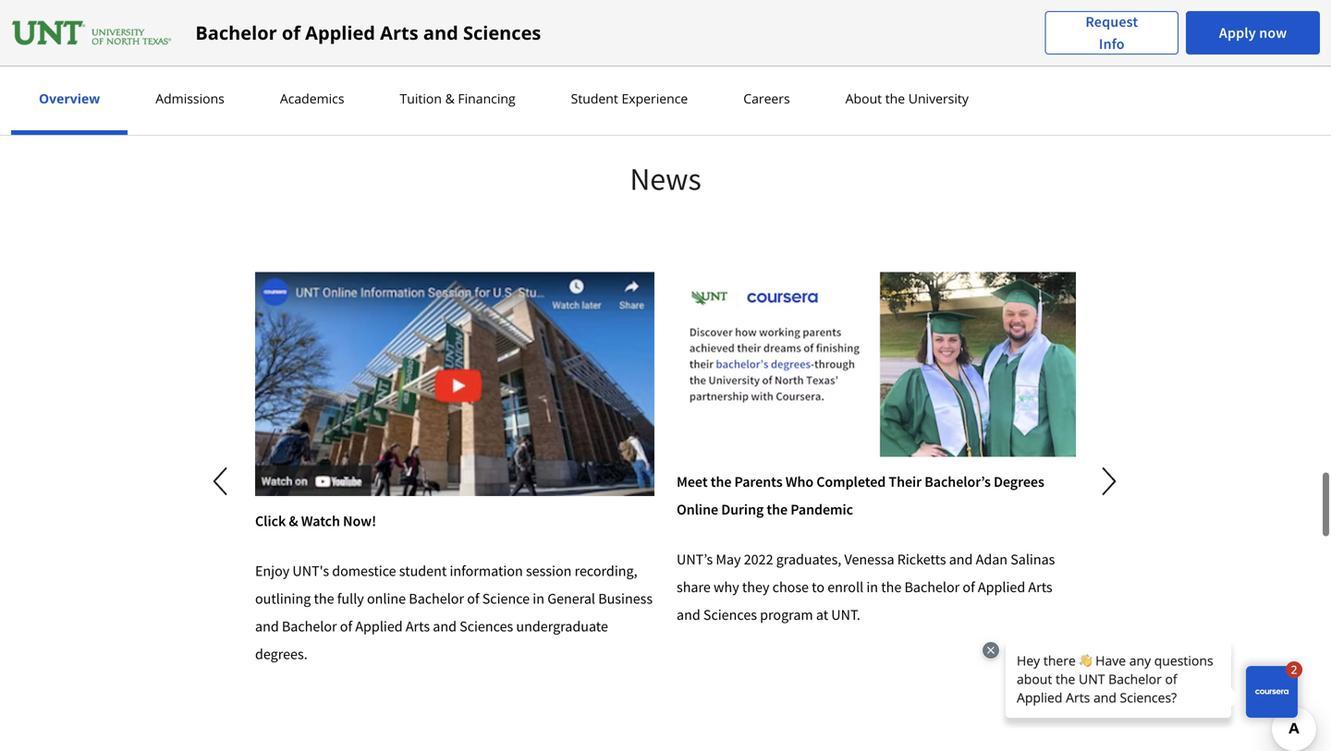 Task type: locate. For each thing, give the bounding box(es) containing it.
sciences
[[463, 20, 541, 45], [703, 606, 757, 625], [460, 617, 513, 636]]

and left adan
[[949, 551, 973, 569]]

the left fully
[[314, 590, 334, 608]]

bachelor down ricketts
[[904, 578, 960, 597]]

1 vertical spatial applied
[[978, 578, 1025, 597]]

bachelor
[[195, 20, 277, 45], [904, 578, 960, 597], [409, 590, 464, 608], [282, 617, 337, 636]]

recording,
[[575, 562, 637, 580]]

2 vertical spatial applied
[[355, 617, 403, 636]]

sciences inside enjoy unt's domestice student information session recording, outlining the fully online bachelor of science in general business and bachelor of applied arts and sciences undergraduate degrees.
[[460, 617, 513, 636]]

and up tuition & financing link
[[423, 20, 458, 45]]

about the university link
[[840, 90, 974, 107]]

0 horizontal spatial &
[[289, 512, 298, 531]]

about the university
[[845, 90, 969, 107]]

in down session
[[533, 590, 544, 608]]

pandemic
[[791, 501, 853, 519]]

0 vertical spatial &
[[445, 90, 455, 107]]

enjoy
[[255, 562, 290, 580]]

0 vertical spatial applied
[[305, 20, 375, 45]]

of inside the unt's may 2022 graduates, venessa ricketts and adan salinas share why they chose to enroll in the bachelor of applied arts and sciences program at unt.
[[963, 578, 975, 597]]

in inside the unt's may 2022 graduates, venessa ricketts and adan salinas share why they chose to enroll in the bachelor of applied arts and sciences program at unt.
[[866, 578, 878, 597]]

click & watch now!
[[255, 512, 376, 531]]

2 vertical spatial arts
[[406, 617, 430, 636]]

salinas
[[1011, 551, 1055, 569]]

information
[[450, 562, 523, 580]]

and
[[423, 20, 458, 45], [949, 551, 973, 569], [677, 606, 700, 625], [255, 617, 279, 636], [433, 617, 457, 636]]

tuition & financing link
[[394, 90, 521, 107]]

unt's
[[677, 551, 713, 569]]

go to previous slide image
[[201, 459, 243, 504], [213, 467, 227, 496]]

applied down online
[[355, 617, 403, 636]]

applied down adan
[[978, 578, 1025, 597]]

domestice
[[332, 562, 396, 580]]

arts
[[380, 20, 418, 45], [1028, 578, 1052, 597], [406, 617, 430, 636]]

1 horizontal spatial &
[[445, 90, 455, 107]]

request
[[1085, 12, 1138, 31]]

venessa
[[844, 551, 894, 569]]

& inside click & watch now! link
[[289, 512, 298, 531]]

bachelor inside the unt's may 2022 graduates, venessa ricketts and adan salinas share why they chose to enroll in the bachelor of applied arts and sciences program at unt.
[[904, 578, 960, 597]]

share
[[677, 578, 711, 597]]

apply now button
[[1186, 11, 1320, 55]]

university
[[908, 90, 969, 107]]

sciences down why
[[703, 606, 757, 625]]

adan
[[976, 551, 1008, 569]]

& for watch
[[289, 512, 298, 531]]

0 horizontal spatial in
[[533, 590, 544, 608]]

the right about
[[885, 90, 905, 107]]

watch
[[301, 512, 340, 531]]

business
[[598, 590, 653, 608]]

arts down online
[[406, 617, 430, 636]]

the right the meet
[[711, 473, 732, 491]]

of
[[282, 20, 300, 45], [963, 578, 975, 597], [467, 590, 479, 608], [340, 617, 352, 636]]

and down share
[[677, 606, 700, 625]]

in right enroll
[[866, 578, 878, 597]]

& right click
[[289, 512, 298, 531]]

applied down learn more about university of north texas' bachelor of applied arts and sciences degree image in the left of the page
[[305, 20, 375, 45]]

meet
[[677, 473, 708, 491]]

&
[[445, 90, 455, 107], [289, 512, 298, 531]]

science
[[482, 590, 530, 608]]

& right tuition
[[445, 90, 455, 107]]

2022
[[744, 551, 773, 569]]

applied inside enjoy unt's domestice student information session recording, outlining the fully online bachelor of science in general business and bachelor of applied arts and sciences undergraduate degrees.
[[355, 617, 403, 636]]

1 horizontal spatial in
[[866, 578, 878, 597]]

online
[[367, 590, 406, 608]]

university of north texas image
[[11, 18, 173, 48]]

in
[[866, 578, 878, 597], [533, 590, 544, 608]]

the down venessa
[[881, 578, 901, 597]]

1 vertical spatial &
[[289, 512, 298, 531]]

student experience
[[571, 90, 688, 107]]

outlining
[[255, 590, 311, 608]]

during
[[721, 501, 764, 519]]

academics link
[[274, 90, 350, 107]]

about
[[845, 90, 882, 107]]

unt.
[[831, 606, 860, 625]]

unt's may 2022 graduates, venessa ricketts and adan salinas share why they chose to enroll in the bachelor of applied arts and sciences program at unt.
[[677, 551, 1055, 625]]

admissions link
[[150, 90, 230, 107]]

unt's
[[292, 562, 329, 580]]

and down student
[[433, 617, 457, 636]]

experience
[[622, 90, 688, 107]]

arts up tuition
[[380, 20, 418, 45]]

1 vertical spatial arts
[[1028, 578, 1052, 597]]

the down parents
[[767, 501, 788, 519]]

applied
[[305, 20, 375, 45], [978, 578, 1025, 597], [355, 617, 403, 636]]

now!
[[343, 512, 376, 531]]

sciences down science
[[460, 617, 513, 636]]

arts down salinas
[[1028, 578, 1052, 597]]

sciences inside the unt's may 2022 graduates, venessa ricketts and adan salinas share why they chose to enroll in the bachelor of applied arts and sciences program at unt.
[[703, 606, 757, 625]]

parents
[[734, 473, 783, 491]]

overview link
[[33, 90, 106, 107]]

completed
[[816, 473, 886, 491]]

the
[[885, 90, 905, 107], [711, 473, 732, 491], [767, 501, 788, 519], [881, 578, 901, 597], [314, 590, 334, 608]]

why
[[714, 578, 739, 597]]

now
[[1259, 24, 1287, 42]]



Task type: describe. For each thing, give the bounding box(es) containing it.
meet the parents who completed their bachelor's degrees online during the pandemic
[[677, 473, 1044, 519]]

student experience link
[[565, 90, 693, 107]]

tuition & financing
[[400, 90, 515, 107]]

request info button
[[1045, 11, 1179, 55]]

learn more about university of north texas' bachelor of applied arts and sciences degree image
[[11, 0, 654, 15]]

meet the parents who completed their bachelor's degrees online during the pandemic image
[[677, 272, 1076, 457]]

click & watch now! image
[[255, 272, 654, 496]]

who
[[785, 473, 813, 491]]

general
[[547, 590, 595, 608]]

apply
[[1219, 24, 1256, 42]]

news
[[630, 159, 701, 199]]

sciences up the financing
[[463, 20, 541, 45]]

apply now
[[1219, 24, 1287, 42]]

at
[[816, 606, 828, 625]]

0 vertical spatial arts
[[380, 20, 418, 45]]

student
[[399, 562, 447, 580]]

degrees
[[994, 473, 1044, 491]]

bachelor down outlining
[[282, 617, 337, 636]]

enjoy unt's domestice student information session recording, outlining the fully online bachelor of science in general business and bachelor of applied arts and sciences undergraduate degrees.
[[255, 562, 653, 664]]

in inside enjoy unt's domestice student information session recording, outlining the fully online bachelor of science in general business and bachelor of applied arts and sciences undergraduate degrees.
[[533, 590, 544, 608]]

& for financing
[[445, 90, 455, 107]]

degrees.
[[255, 645, 308, 664]]

they
[[742, 578, 769, 597]]

bachelor of applied arts and sciences
[[195, 20, 541, 45]]

info
[[1099, 35, 1125, 53]]

meet the parents who completed their bachelor's degrees online during the pandemic link
[[677, 272, 1076, 524]]

to
[[812, 578, 825, 597]]

and up degrees.
[[255, 617, 279, 636]]

financing
[[458, 90, 515, 107]]

undergraduate
[[516, 617, 608, 636]]

careers link
[[738, 90, 796, 107]]

academics
[[280, 90, 344, 107]]

their
[[889, 473, 922, 491]]

careers
[[743, 90, 790, 107]]

bachelor's
[[925, 473, 991, 491]]

arts inside the unt's may 2022 graduates, venessa ricketts and adan salinas share why they chose to enroll in the bachelor of applied arts and sciences program at unt.
[[1028, 578, 1052, 597]]

applied inside the unt's may 2022 graduates, venessa ricketts and adan salinas share why they chose to enroll in the bachelor of applied arts and sciences program at unt.
[[978, 578, 1025, 597]]

go to next slide image
[[1088, 459, 1130, 504]]

session
[[526, 562, 572, 580]]

student
[[571, 90, 618, 107]]

fully
[[337, 590, 364, 608]]

arts inside enjoy unt's domestice student information session recording, outlining the fully online bachelor of science in general business and bachelor of applied arts and sciences undergraduate degrees.
[[406, 617, 430, 636]]

the inside the unt's may 2022 graduates, venessa ricketts and adan salinas share why they chose to enroll in the bachelor of applied arts and sciences program at unt.
[[881, 578, 901, 597]]

enroll
[[827, 578, 863, 597]]

online
[[677, 501, 718, 519]]

bachelor down student
[[409, 590, 464, 608]]

chose
[[772, 578, 809, 597]]

graduates,
[[776, 551, 841, 569]]

overview
[[39, 90, 100, 107]]

request info
[[1085, 12, 1138, 53]]

click & watch now! link
[[255, 272, 654, 535]]

ricketts
[[897, 551, 946, 569]]

tuition
[[400, 90, 442, 107]]

admissions
[[155, 90, 224, 107]]

click
[[255, 512, 286, 531]]

program
[[760, 606, 813, 625]]

may
[[716, 551, 741, 569]]

bachelor up admissions link
[[195, 20, 277, 45]]

the inside enjoy unt's domestice student information session recording, outlining the fully online bachelor of science in general business and bachelor of applied arts and sciences undergraduate degrees.
[[314, 590, 334, 608]]



Task type: vqa. For each thing, say whether or not it's contained in the screenshot.
APPLY NOW
yes



